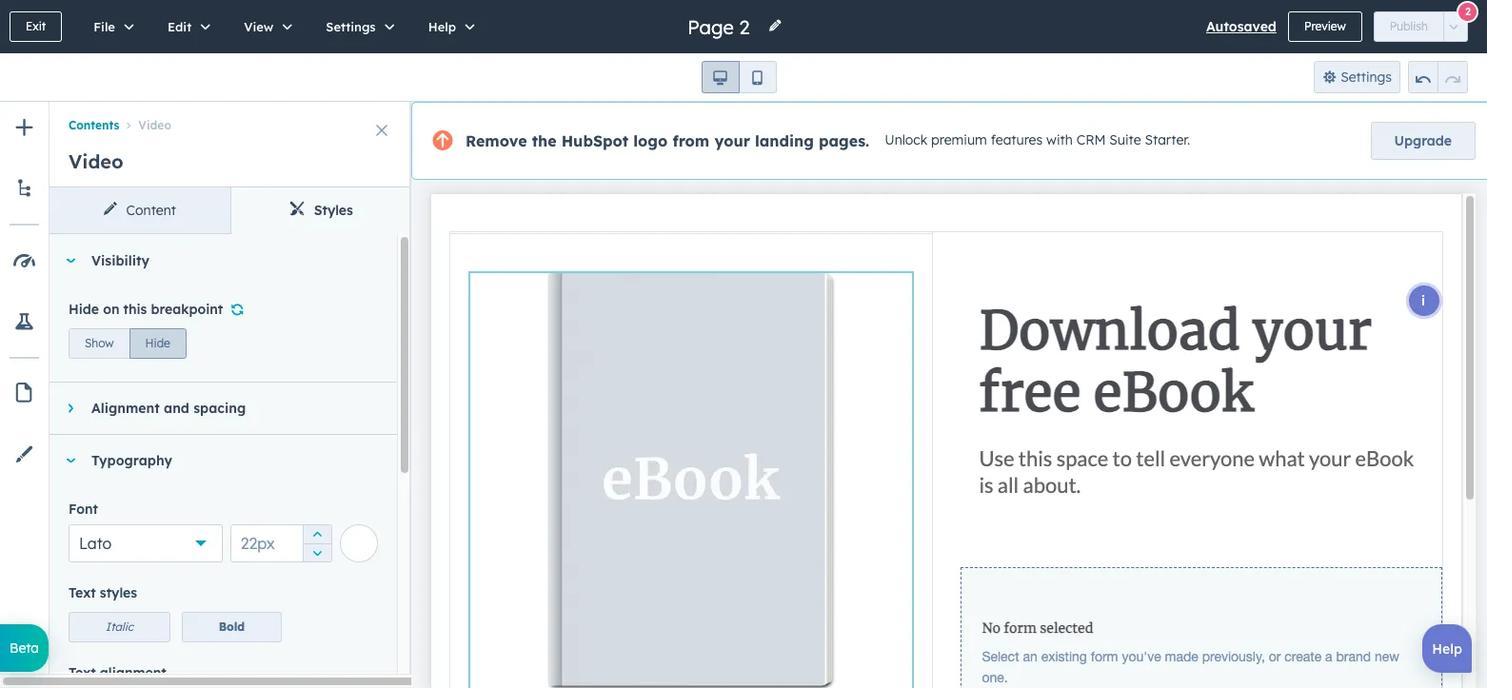 Task type: vqa. For each thing, say whether or not it's contained in the screenshot.
SETTINGS
yes



Task type: locate. For each thing, give the bounding box(es) containing it.
0 vertical spatial settings button
[[306, 0, 408, 53]]

1 horizontal spatial settings
[[1341, 69, 1392, 86]]

visibility button
[[50, 235, 378, 287]]

1 vertical spatial settings button
[[1314, 61, 1401, 93]]

this
[[123, 301, 147, 318]]

video right contents on the top of the page
[[138, 118, 171, 133]]

1 vertical spatial text
[[69, 665, 96, 682]]

1 horizontal spatial help
[[1432, 641, 1463, 658]]

caret image inside alignment and spacing dropdown button
[[68, 403, 73, 414]]

alignment and spacing
[[91, 400, 246, 417]]

caret image inside typography dropdown button
[[65, 459, 76, 463]]

features
[[991, 132, 1043, 149]]

None field
[[686, 14, 756, 40]]

crm
[[1077, 132, 1106, 149]]

0 horizontal spatial help
[[428, 19, 456, 34]]

2 text from the top
[[69, 665, 96, 682]]

unlock premium features with crm suite starter.
[[885, 132, 1190, 149]]

text left styles
[[69, 585, 96, 602]]

contents
[[69, 118, 119, 133]]

the
[[532, 131, 557, 150]]

caret image up font
[[65, 459, 76, 463]]

alignment
[[91, 400, 160, 417]]

1 vertical spatial hide
[[145, 336, 170, 350]]

0 horizontal spatial hide
[[69, 301, 99, 318]]

settings
[[326, 19, 376, 34], [1341, 69, 1392, 86]]

alignment
[[100, 665, 166, 682]]

edit button
[[148, 0, 224, 53]]

video down contents button
[[69, 150, 124, 173]]

0 vertical spatial video
[[138, 118, 171, 133]]

file button
[[74, 0, 148, 53]]

caret image for alignment and spacing
[[68, 403, 73, 414]]

caret image for visibility
[[65, 259, 76, 263]]

text alignment
[[69, 665, 166, 682]]

group
[[701, 61, 777, 93], [1408, 61, 1468, 93], [69, 325, 186, 359], [303, 525, 331, 563]]

settings down preview button
[[1341, 69, 1392, 86]]

0 vertical spatial caret image
[[65, 259, 76, 263]]

0 vertical spatial help
[[428, 19, 456, 34]]

spacing
[[194, 400, 246, 417]]

caret image for typography
[[65, 459, 76, 463]]

text
[[69, 585, 96, 602], [69, 665, 96, 682]]

on
[[103, 301, 119, 318]]

1 horizontal spatial hide
[[145, 336, 170, 350]]

hide inside the hide button
[[145, 336, 170, 350]]

content
[[126, 202, 176, 219]]

1 horizontal spatial settings button
[[1314, 61, 1401, 93]]

settings button
[[306, 0, 408, 53], [1314, 61, 1401, 93]]

typography
[[91, 452, 172, 469]]

help
[[428, 19, 456, 34], [1432, 641, 1463, 658]]

caret image
[[65, 259, 76, 263], [68, 403, 73, 414], [65, 459, 76, 463]]

help inside button
[[428, 19, 456, 34]]

publish
[[1390, 19, 1428, 33]]

0 vertical spatial text
[[69, 585, 96, 602]]

2
[[1466, 4, 1471, 18]]

remove the hubspot logo from your landing pages.
[[466, 131, 870, 150]]

premium
[[931, 132, 987, 149]]

hide left on
[[69, 301, 99, 318]]

exit
[[26, 19, 46, 33]]

view
[[244, 19, 274, 34]]

hide for hide
[[145, 336, 170, 350]]

help button
[[408, 0, 489, 53]]

font
[[69, 501, 98, 518]]

lato
[[79, 534, 112, 553]]

text for text styles
[[69, 585, 96, 602]]

2 vertical spatial caret image
[[65, 459, 76, 463]]

lato button
[[69, 525, 223, 563]]

pages.
[[819, 131, 870, 150]]

tab list containing content
[[50, 188, 411, 234]]

styles
[[100, 585, 137, 602]]

video
[[138, 118, 171, 133], [69, 150, 124, 173]]

hubspot
[[561, 131, 629, 150]]

styles link
[[230, 188, 411, 233]]

with
[[1047, 132, 1073, 149]]

1 text from the top
[[69, 585, 96, 602]]

0 horizontal spatial settings button
[[306, 0, 408, 53]]

1 vertical spatial help
[[1432, 641, 1463, 658]]

text left the alignment
[[69, 665, 96, 682]]

caret image left 'visibility'
[[65, 259, 76, 263]]

settings right the 'view' button
[[326, 19, 376, 34]]

1 vertical spatial video
[[69, 150, 124, 173]]

0 horizontal spatial settings
[[326, 19, 376, 34]]

1 vertical spatial settings
[[1341, 69, 1392, 86]]

caret image left alignment
[[68, 403, 73, 414]]

group containing show
[[69, 325, 186, 359]]

text styles
[[69, 585, 137, 602]]

text for text alignment
[[69, 665, 96, 682]]

styles
[[314, 202, 353, 219]]

0 vertical spatial hide
[[69, 301, 99, 318]]

publish group
[[1374, 11, 1468, 42]]

hide down hide on this breakpoint
[[145, 336, 170, 350]]

bold
[[219, 620, 245, 634]]

visibility
[[91, 252, 150, 269]]

1 vertical spatial caret image
[[68, 403, 73, 414]]

landing
[[755, 131, 814, 150]]

navigation
[[50, 102, 411, 136]]

hide
[[69, 301, 99, 318], [145, 336, 170, 350]]

your
[[715, 131, 750, 150]]

tab list
[[50, 188, 411, 234]]

show
[[85, 336, 114, 350]]

caret image inside visibility dropdown button
[[65, 259, 76, 263]]

edit
[[168, 19, 192, 34]]



Task type: describe. For each thing, give the bounding box(es) containing it.
beta button
[[0, 625, 49, 672]]

upgrade
[[1395, 132, 1452, 150]]

upgrade link
[[1371, 122, 1476, 160]]

video button
[[119, 118, 171, 133]]

bold button
[[182, 612, 282, 643]]

content link
[[50, 188, 230, 233]]

view button
[[224, 0, 306, 53]]

contents button
[[69, 118, 119, 133]]

typography button
[[50, 435, 378, 487]]

breakpoint
[[151, 301, 223, 318]]

file
[[94, 19, 115, 34]]

italic button
[[69, 612, 170, 643]]

hide for hide on this breakpoint
[[69, 301, 99, 318]]

remove
[[466, 131, 527, 150]]

help for help button
[[428, 19, 456, 34]]

lato tab panel
[[50, 234, 411, 688]]

autosaved button
[[1207, 15, 1277, 38]]

publish button
[[1374, 11, 1445, 42]]

help for help link on the bottom right of the page
[[1432, 641, 1463, 658]]

alignment and spacing button
[[50, 383, 378, 434]]

exit link
[[10, 11, 62, 42]]

show button
[[69, 329, 130, 359]]

22px text field
[[230, 525, 332, 563]]

0 horizontal spatial video
[[69, 150, 124, 173]]

0 vertical spatial settings
[[326, 19, 376, 34]]

1 horizontal spatial video
[[138, 118, 171, 133]]

beta
[[10, 640, 39, 657]]

suite
[[1110, 132, 1141, 149]]

from
[[673, 131, 710, 150]]

autosaved
[[1207, 18, 1277, 35]]

preview button
[[1288, 11, 1362, 42]]

starter.
[[1145, 132, 1190, 149]]

hide button
[[129, 329, 186, 359]]

navigation containing contents
[[50, 102, 411, 136]]

hide on this breakpoint
[[69, 301, 223, 318]]

help link
[[1423, 625, 1472, 673]]

italic
[[106, 620, 133, 634]]

logo
[[634, 131, 668, 150]]

close image
[[376, 125, 388, 136]]

and
[[164, 400, 189, 417]]

preview
[[1305, 19, 1346, 33]]

unlock
[[885, 132, 928, 149]]

text styles element
[[69, 612, 282, 643]]



